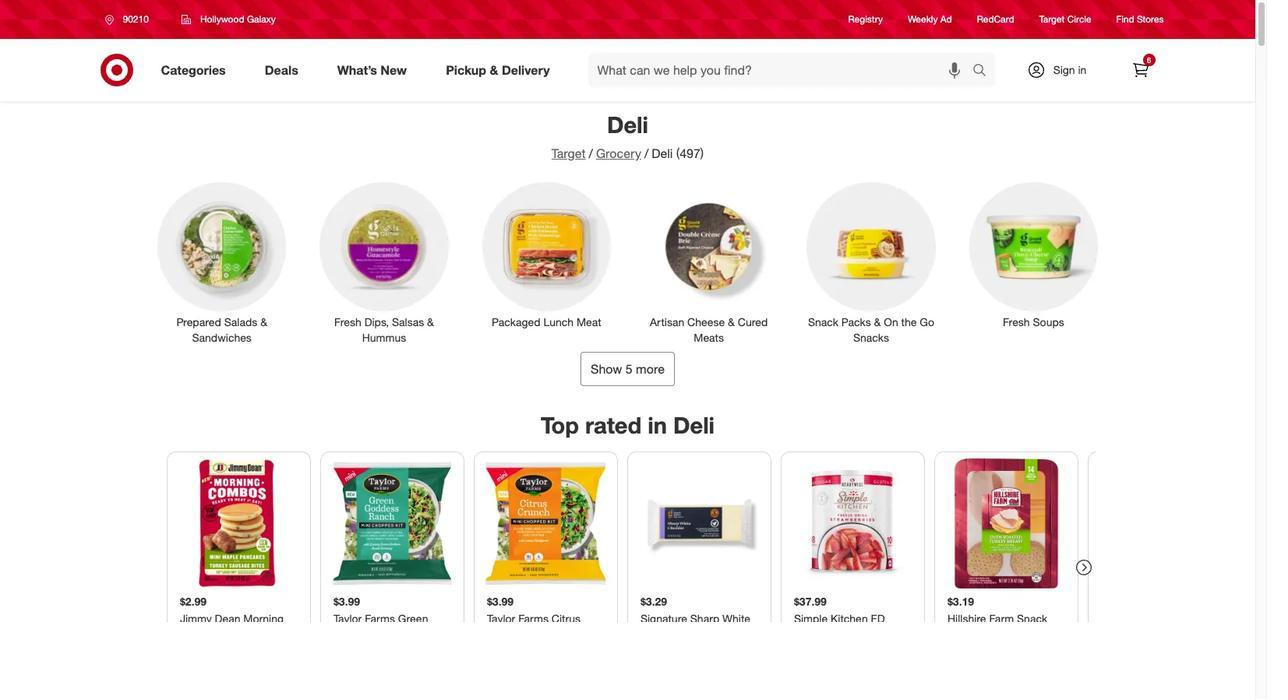 Task type: vqa. For each thing, say whether or not it's contained in the screenshot.
available inside the Only ships with $35 orders Free shipping with $35 orders* * Exclusions Apply. Not available at Manhattan Herald Square Check nearby stores
no



Task type: describe. For each thing, give the bounding box(es) containing it.
taylor for taylor farms citrus crunch mini chopped salad kit - 4.65oz
[[487, 612, 515, 625]]

kits
[[947, 626, 966, 639]]

- inside $2.99 jimmy dean morning combo maple pancake turkey sausage - 3.27oz
[[259, 639, 264, 652]]

in inside "carousel" region
[[648, 411, 667, 439]]

6
[[1147, 55, 1151, 65]]

more
[[636, 361, 665, 377]]

deals
[[265, 62, 298, 78]]

find
[[1116, 14, 1134, 25]]

5
[[626, 361, 632, 377]]

weekly ad
[[908, 14, 952, 25]]

categories link
[[148, 53, 245, 87]]

- inside $3.99 taylor farms green goddess ranch mini chopped salad kit - 4.55oz
[[429, 639, 433, 652]]

good
[[647, 639, 675, 652]]

registry link
[[848, 13, 883, 26]]

meat
[[577, 315, 601, 328]]

simple
[[794, 612, 827, 625]]

circle
[[1067, 14, 1091, 25]]

kitchen
[[830, 612, 867, 625]]

1 horizontal spatial in
[[1078, 63, 1087, 76]]

find stores
[[1116, 14, 1164, 25]]

pickup & delivery
[[446, 62, 550, 78]]

sandwiches
[[192, 331, 252, 344]]

pickup
[[446, 62, 486, 78]]

& inside prepared salads & sandwiches
[[260, 315, 267, 328]]

crunch
[[487, 626, 522, 639]]

prepared salads & sandwiches
[[176, 315, 267, 344]]

1 / from the left
[[589, 146, 593, 161]]

snack packs & on the go snacks link
[[796, 180, 946, 346]]

signature sharp white cheddar cheese - 8oz - good & gather™ image
[[634, 459, 764, 589]]

$37.99 simple kitchen fd sliced strawberries - 1.08lb
[[794, 595, 896, 652]]

sign in link
[[1013, 53, 1111, 87]]

gather™
[[688, 639, 728, 652]]

$3.99 for $3.99 taylor farms citrus crunch mini chopped salad kit - 4.65oz
[[487, 595, 513, 608]]

turkey inside $2.99 jimmy dean morning combo maple pancake turkey sausage - 3.27oz
[[180, 639, 211, 652]]

sign
[[1053, 63, 1075, 76]]

$2.99 jimmy dean morning combo maple pancake turkey sausage - 3.27oz
[[180, 595, 294, 666]]

packaged lunch meat
[[492, 315, 601, 328]]

packs
[[841, 315, 871, 328]]

go
[[920, 315, 934, 328]]

$3.29
[[640, 595, 667, 608]]

1 vertical spatial deli
[[652, 146, 673, 161]]

artisan
[[650, 315, 684, 328]]

0 vertical spatial target
[[1039, 14, 1065, 25]]

jimmy
[[180, 612, 211, 625]]

what's new link
[[324, 53, 426, 87]]

sliced
[[794, 626, 824, 639]]

& inside the $3.29 signature sharp white cheddar cheese - 8oz - good & gather™
[[678, 639, 685, 652]]

dips,
[[364, 315, 389, 328]]

target inside deli target / grocery / deli (497)
[[552, 146, 586, 161]]

chopped inside $3.99 taylor farms citrus crunch mini chopped salad kit - 4.65oz
[[549, 626, 595, 639]]

salad inside $3.99 taylor farms citrus crunch mini chopped salad kit - 4.65oz
[[487, 639, 514, 652]]

registry
[[848, 14, 883, 25]]

$3.19 hillshire farm snack kits turkey & cheddar - 2.76oz
[[947, 595, 1063, 652]]

deals link
[[251, 53, 318, 87]]

sharp
[[690, 612, 719, 625]]

What can we help you find? suggestions appear below search field
[[588, 53, 976, 87]]

hillshire farm snack kits turkey & cheddar - 2.76oz image
[[941, 459, 1071, 589]]

kit inside $3.99 taylor farms green goddess ranch mini chopped salad kit - 4.55oz
[[413, 639, 426, 652]]

90210
[[123, 13, 149, 25]]

cheddar inside the $3.29 signature sharp white cheddar cheese - 8oz - good & gather™
[[640, 626, 683, 639]]

salad inside $3.99 taylor farms green goddess ranch mini chopped salad kit - 4.55oz
[[382, 639, 410, 652]]

kit inside $3.99 taylor farms citrus crunch mini chopped salad kit - 4.65oz
[[517, 639, 530, 652]]

redcard link
[[977, 13, 1014, 26]]

fresh soups link
[[959, 180, 1108, 330]]

farm
[[989, 612, 1014, 625]]

weekly
[[908, 14, 938, 25]]

weekly ad link
[[908, 13, 952, 26]]

$3.19
[[947, 595, 974, 608]]

$3.99 for $3.99 taylor farms green goddess ranch mini chopped salad kit - 4.55oz
[[333, 595, 360, 608]]

salads
[[224, 315, 257, 328]]

fd
[[870, 612, 884, 625]]

(497)
[[676, 146, 704, 161]]

soups
[[1033, 315, 1064, 328]]

galaxy
[[247, 13, 276, 25]]

carousel region
[[160, 399, 1232, 690]]

turkey inside $3.19 hillshire farm snack kits turkey & cheddar - 2.76oz
[[969, 626, 1000, 639]]

$3.29 signature sharp white cheddar cheese - 8oz - good & gather™
[[640, 595, 751, 652]]

6 link
[[1123, 53, 1158, 87]]

2 / from the left
[[644, 146, 649, 161]]

0 vertical spatial deli
[[607, 111, 648, 139]]

hollywood
[[200, 13, 244, 25]]

cheddar inside $3.19 hillshire farm snack kits turkey & cheddar - 2.76oz
[[1013, 626, 1055, 639]]

stores
[[1137, 14, 1164, 25]]

target link
[[552, 146, 586, 161]]

show 5 more
[[591, 361, 665, 377]]

artisan cheese & cured meats
[[650, 315, 768, 344]]

what's
[[337, 62, 377, 78]]

prepared
[[176, 315, 221, 328]]

search
[[965, 64, 1003, 79]]

lunch
[[543, 315, 574, 328]]

meats
[[694, 331, 724, 344]]

top
[[541, 411, 579, 439]]

4.65oz
[[541, 639, 573, 652]]

jimmy dean morning combo maple pancake turkey sausage - 3.27oz image
[[173, 459, 304, 589]]

farms for mini
[[518, 612, 548, 625]]

ad
[[940, 14, 952, 25]]

fresh for fresh dips, salsas & hummus
[[334, 315, 361, 328]]



Task type: locate. For each thing, give the bounding box(es) containing it.
0 horizontal spatial mini
[[415, 626, 435, 639]]

4.55oz
[[333, 653, 366, 666]]

fresh for fresh soups
[[1003, 315, 1030, 328]]

snack inside $3.19 hillshire farm snack kits turkey & cheddar - 2.76oz
[[1017, 612, 1047, 625]]

snack left packs
[[808, 315, 838, 328]]

farms for ranch
[[364, 612, 395, 625]]

1 horizontal spatial snack
[[1017, 612, 1047, 625]]

turkey
[[969, 626, 1000, 639], [180, 639, 211, 652]]

mini down green
[[415, 626, 435, 639]]

maple
[[219, 626, 249, 639]]

taylor inside $3.99 taylor farms citrus crunch mini chopped salad kit - 4.65oz
[[487, 612, 515, 625]]

on
[[884, 315, 898, 328]]

0 horizontal spatial /
[[589, 146, 593, 161]]

$3.99 up crunch
[[487, 595, 513, 608]]

2 $3.99 from the left
[[487, 595, 513, 608]]

$3.99 inside $3.99 taylor farms green goddess ranch mini chopped salad kit - 4.55oz
[[333, 595, 360, 608]]

delivery
[[502, 62, 550, 78]]

0 horizontal spatial turkey
[[180, 639, 211, 652]]

mini inside $3.99 taylor farms citrus crunch mini chopped salad kit - 4.65oz
[[525, 626, 546, 639]]

2 salad from the left
[[487, 639, 514, 652]]

1 horizontal spatial salad
[[487, 639, 514, 652]]

& left cured
[[728, 315, 735, 328]]

2 kit from the left
[[517, 639, 530, 652]]

target circle link
[[1039, 13, 1091, 26]]

chopped inside $3.99 taylor farms green goddess ranch mini chopped salad kit - 4.55oz
[[333, 639, 379, 652]]

8oz
[[733, 626, 751, 639]]

search button
[[965, 53, 1003, 90]]

1 salad from the left
[[382, 639, 410, 652]]

kit down crunch
[[517, 639, 530, 652]]

1 horizontal spatial /
[[644, 146, 649, 161]]

target
[[1039, 14, 1065, 25], [552, 146, 586, 161]]

taylor inside $3.99 taylor farms green goddess ranch mini chopped salad kit - 4.55oz
[[333, 612, 361, 625]]

& inside fresh dips, salsas & hummus
[[427, 315, 434, 328]]

2 taylor from the left
[[487, 612, 515, 625]]

redcard
[[977, 14, 1014, 25]]

salsas
[[392, 315, 424, 328]]

prepared salads & sandwiches link
[[147, 180, 297, 346]]

$3.99 taylor farms citrus crunch mini chopped salad kit - 4.65oz
[[487, 595, 595, 652]]

cheese
[[687, 315, 725, 328], [686, 626, 723, 639]]

simple kitchen fd sliced strawberries - 1.08lb image
[[787, 459, 918, 589]]

salad
[[382, 639, 410, 652], [487, 639, 514, 652]]

0 horizontal spatial cheddar
[[640, 626, 683, 639]]

fresh left soups at the top of the page
[[1003, 315, 1030, 328]]

mini up 4.65oz
[[525, 626, 546, 639]]

grocery
[[596, 146, 641, 161]]

- inside $3.99 taylor farms citrus crunch mini chopped salad kit - 4.65oz
[[533, 639, 538, 652]]

in right rated
[[648, 411, 667, 439]]

categories
[[161, 62, 226, 78]]

$2.99
[[180, 595, 206, 608]]

farms up ranch
[[364, 612, 395, 625]]

morning
[[243, 612, 283, 625]]

1 horizontal spatial $3.99
[[487, 595, 513, 608]]

2 farms from the left
[[518, 612, 548, 625]]

- inside $3.19 hillshire farm snack kits turkey & cheddar - 2.76oz
[[1058, 626, 1063, 639]]

farms inside $3.99 taylor farms green goddess ranch mini chopped salad kit - 4.55oz
[[364, 612, 395, 625]]

in right 'sign' on the right top
[[1078, 63, 1087, 76]]

target left circle
[[1039, 14, 1065, 25]]

pickup & delivery link
[[433, 53, 569, 87]]

0 vertical spatial turkey
[[969, 626, 1000, 639]]

& inside $3.19 hillshire farm snack kits turkey & cheddar - 2.76oz
[[1003, 626, 1010, 639]]

salad down crunch
[[487, 639, 514, 652]]

& down farm
[[1003, 626, 1010, 639]]

farms up crunch
[[518, 612, 548, 625]]

rated
[[585, 411, 641, 439]]

& right good
[[678, 639, 685, 652]]

0 horizontal spatial in
[[648, 411, 667, 439]]

hummus
[[362, 331, 406, 344]]

cheddar up good
[[640, 626, 683, 639]]

2 fresh from the left
[[1003, 315, 1030, 328]]

taylor farms citrus crunch mini chopped salad kit - 4.65oz image
[[480, 459, 611, 589]]

0 horizontal spatial snack
[[808, 315, 838, 328]]

-
[[726, 626, 730, 639], [892, 626, 896, 639], [1058, 626, 1063, 639], [259, 639, 264, 652], [429, 639, 433, 652], [533, 639, 538, 652], [640, 639, 644, 652]]

1 horizontal spatial fresh
[[1003, 315, 1030, 328]]

snack inside snack packs & on the go snacks
[[808, 315, 838, 328]]

$3.99 up the goddess
[[333, 595, 360, 608]]

- inside $37.99 simple kitchen fd sliced strawberries - 1.08lb
[[892, 626, 896, 639]]

farms
[[364, 612, 395, 625], [518, 612, 548, 625]]

1 horizontal spatial chopped
[[549, 626, 595, 639]]

in
[[1078, 63, 1087, 76], [648, 411, 667, 439]]

taylor for taylor farms green goddess ranch mini chopped salad kit - 4.55oz
[[333, 612, 361, 625]]

& inside snack packs & on the go snacks
[[874, 315, 881, 328]]

dean
[[214, 612, 240, 625]]

1 farms from the left
[[364, 612, 395, 625]]

&
[[490, 62, 498, 78], [260, 315, 267, 328], [427, 315, 434, 328], [728, 315, 735, 328], [874, 315, 881, 328], [1003, 626, 1010, 639], [678, 639, 685, 652]]

& inside artisan cheese & cured meats
[[728, 315, 735, 328]]

show
[[591, 361, 622, 377]]

cured
[[738, 315, 768, 328]]

0 horizontal spatial fresh
[[334, 315, 361, 328]]

turkey down farm
[[969, 626, 1000, 639]]

deli
[[607, 111, 648, 139], [652, 146, 673, 161], [673, 411, 715, 439]]

0 vertical spatial in
[[1078, 63, 1087, 76]]

1 horizontal spatial cheddar
[[1013, 626, 1055, 639]]

chopped down the goddess
[[333, 639, 379, 652]]

3.27oz
[[180, 653, 212, 666]]

0 horizontal spatial farms
[[364, 612, 395, 625]]

cheese inside artisan cheese & cured meats
[[687, 315, 725, 328]]

target left grocery
[[552, 146, 586, 161]]

1 horizontal spatial turkey
[[969, 626, 1000, 639]]

kit down green
[[413, 639, 426, 652]]

0 vertical spatial cheese
[[687, 315, 725, 328]]

signature
[[640, 612, 687, 625]]

fresh inside fresh dips, salsas & hummus
[[334, 315, 361, 328]]

fresh soups
[[1003, 315, 1064, 328]]

1 vertical spatial in
[[648, 411, 667, 439]]

fresh
[[334, 315, 361, 328], [1003, 315, 1030, 328]]

0 vertical spatial snack
[[808, 315, 838, 328]]

1 $3.99 from the left
[[333, 595, 360, 608]]

2 cheddar from the left
[[1013, 626, 1055, 639]]

1 horizontal spatial mini
[[525, 626, 546, 639]]

white
[[722, 612, 750, 625]]

salad down ranch
[[382, 639, 410, 652]]

& right pickup
[[490, 62, 498, 78]]

strawberries
[[827, 626, 889, 639]]

top rated in deli
[[541, 411, 715, 439]]

chopped down "citrus"
[[549, 626, 595, 639]]

sign in
[[1053, 63, 1087, 76]]

/ right target link
[[589, 146, 593, 161]]

citrus
[[551, 612, 580, 625]]

/
[[589, 146, 593, 161], [644, 146, 649, 161]]

combo
[[180, 626, 216, 639]]

1 kit from the left
[[413, 639, 426, 652]]

mini inside $3.99 taylor farms green goddess ranch mini chopped salad kit - 4.55oz
[[415, 626, 435, 639]]

1 horizontal spatial farms
[[518, 612, 548, 625]]

1 vertical spatial snack
[[1017, 612, 1047, 625]]

packaged lunch meat link
[[472, 180, 621, 330]]

cheese up meats
[[687, 315, 725, 328]]

show 5 more button
[[581, 352, 675, 386]]

2.76oz
[[947, 639, 980, 652]]

cheddar down farm
[[1013, 626, 1055, 639]]

snack right farm
[[1017, 612, 1047, 625]]

0 vertical spatial chopped
[[549, 626, 595, 639]]

artisan cheese & cured meats link
[[634, 180, 784, 346]]

hollywood galaxy
[[200, 13, 276, 25]]

$3.99 taylor farms green goddess ranch mini chopped salad kit - 4.55oz
[[333, 595, 435, 666]]

find stores link
[[1116, 13, 1164, 26]]

1 horizontal spatial target
[[1039, 14, 1065, 25]]

1 fresh from the left
[[334, 315, 361, 328]]

& left on
[[874, 315, 881, 328]]

taylor farms green goddess ranch mini chopped salad kit - 4.55oz image
[[327, 459, 457, 589]]

1.08lb
[[794, 639, 824, 652]]

1 horizontal spatial kit
[[517, 639, 530, 652]]

the
[[901, 315, 917, 328]]

& right salads
[[260, 315, 267, 328]]

0 horizontal spatial chopped
[[333, 639, 379, 652]]

hillshire
[[947, 612, 986, 625]]

$37.99
[[794, 595, 826, 608]]

deli inside "carousel" region
[[673, 411, 715, 439]]

ranch
[[381, 626, 412, 639]]

packaged
[[492, 315, 540, 328]]

2 mini from the left
[[525, 626, 546, 639]]

fresh dips, salsas & hummus link
[[309, 180, 459, 346]]

green
[[398, 612, 428, 625]]

0 horizontal spatial $3.99
[[333, 595, 360, 608]]

sausage
[[214, 639, 256, 652]]

1 vertical spatial turkey
[[180, 639, 211, 652]]

1 horizontal spatial taylor
[[487, 612, 515, 625]]

cheese down sharp at right bottom
[[686, 626, 723, 639]]

pancake
[[252, 626, 294, 639]]

taylor up crunch
[[487, 612, 515, 625]]

$3.99 inside $3.99 taylor farms citrus crunch mini chopped salad kit - 4.65oz
[[487, 595, 513, 608]]

1 taylor from the left
[[333, 612, 361, 625]]

& right 'salsas'
[[427, 315, 434, 328]]

target circle
[[1039, 14, 1091, 25]]

0 horizontal spatial kit
[[413, 639, 426, 652]]

0 horizontal spatial target
[[552, 146, 586, 161]]

1 vertical spatial chopped
[[333, 639, 379, 652]]

1 vertical spatial cheese
[[686, 626, 723, 639]]

grocery link
[[596, 146, 641, 161]]

1 vertical spatial target
[[552, 146, 586, 161]]

cheese inside the $3.29 signature sharp white cheddar cheese - 8oz - good & gather™
[[686, 626, 723, 639]]

hollywood galaxy button
[[171, 5, 286, 34]]

new
[[381, 62, 407, 78]]

taylor up the goddess
[[333, 612, 361, 625]]

fresh left dips,
[[334, 315, 361, 328]]

farms inside $3.99 taylor farms citrus crunch mini chopped salad kit - 4.65oz
[[518, 612, 548, 625]]

goddess
[[333, 626, 378, 639]]

0 horizontal spatial salad
[[382, 639, 410, 652]]

0 horizontal spatial taylor
[[333, 612, 361, 625]]

kit
[[413, 639, 426, 652], [517, 639, 530, 652]]

2 vertical spatial deli
[[673, 411, 715, 439]]

/ right grocery link
[[644, 146, 649, 161]]

snack
[[808, 315, 838, 328], [1017, 612, 1047, 625]]

turkey up 3.27oz in the left bottom of the page
[[180, 639, 211, 652]]

1 cheddar from the left
[[640, 626, 683, 639]]

1 mini from the left
[[415, 626, 435, 639]]

cheddar
[[640, 626, 683, 639], [1013, 626, 1055, 639]]

chopped
[[549, 626, 595, 639], [333, 639, 379, 652]]

fresh dips, salsas & hummus
[[334, 315, 434, 344]]



